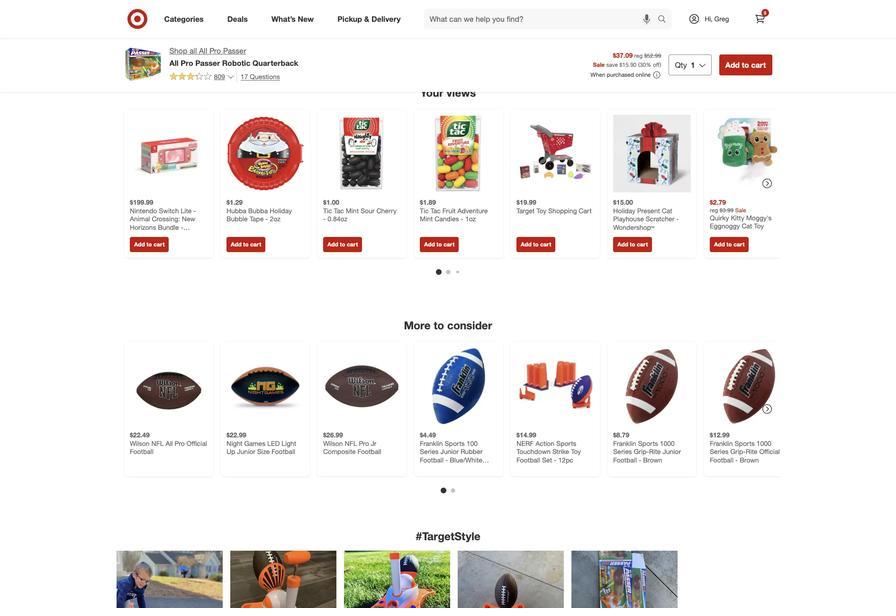 Task type: vqa. For each thing, say whether or not it's contained in the screenshot.
"QUESTIONS"
yes



Task type: describe. For each thing, give the bounding box(es) containing it.
target toy shopping cart image
[[517, 115, 594, 192]]

to for $1.89 tic tac fruit adventure mint candies - 1oz
[[436, 241, 442, 248]]

quarterback
[[253, 58, 298, 68]]

franklin sports 1000 series grip-rite junior football - brown image
[[613, 347, 691, 425]]

all
[[190, 46, 197, 55]]

basketballs link
[[254, 33, 309, 54]]

eggnoggy
[[710, 222, 740, 230]]

9 link
[[750, 9, 771, 29]]

0 vertical spatial passer
[[223, 46, 246, 55]]

training & coaching aids link
[[536, 33, 636, 54]]

official inside $12.99 franklin sports 1000 series grip-rite official football - brown
[[759, 447, 780, 455]]

cart for $19.99 target toy shopping cart
[[540, 241, 551, 248]]

soccer
[[437, 38, 461, 48]]

gear for soccer equipment & gear
[[509, 38, 526, 48]]

franklin sports 100 series junior rubber football - blue/white stripe image
[[420, 347, 498, 425]]

sour
[[361, 206, 375, 214]]

all inside $22.49 wilson nfl all pro official football
[[165, 439, 173, 447]]

what's
[[272, 14, 296, 24]]

12pc
[[558, 456, 573, 464]]

30
[[640, 61, 646, 68]]

add to cart for $1.89 tic tac fruit adventure mint candies - 1oz
[[424, 241, 455, 248]]

grip- for $8.79
[[634, 447, 649, 455]]

deals link
[[219, 9, 260, 29]]

15.90
[[623, 61, 637, 68]]

$15.00
[[613, 198, 633, 206]]

junior inside $22.99 night games led light up junior size football
[[237, 447, 255, 455]]

up
[[226, 447, 235, 455]]

add for $19.99 target toy shopping cart
[[521, 241, 532, 248]]

sale for save
[[593, 61, 605, 68]]

basketball
[[319, 38, 354, 48]]

shop all all pro passer all pro passer robotic quarterback
[[169, 46, 298, 68]]

$4.49
[[420, 431, 436, 439]]

$14.99 nerf action sports touchdown strike toy football set - 12pc
[[517, 431, 581, 464]]

playhouse
[[613, 215, 644, 223]]

equipment for volleyball
[[680, 38, 717, 48]]

$1.29 hubba bubba holiday bubble tape - 2oz
[[226, 198, 292, 223]]

new inside $199.99 nintendo switch lite - animal crossing: new horizons bundle - isabelle's aloha edition
[[182, 215, 195, 223]]

stripe
[[420, 464, 437, 472]]

$
[[620, 61, 623, 68]]

grip- for $12.99
[[731, 447, 746, 455]]

delivery
[[372, 14, 401, 24]]

related
[[399, 12, 439, 25]]

add for $2.79 reg $3.99 sale quirky kitty moggy's eggnoggy cat toy
[[714, 241, 725, 248]]

football inside $14.99 nerf action sports touchdown strike toy football set - 12pc
[[517, 456, 540, 464]]

equipment for soccer
[[463, 38, 500, 48]]

cart for $1.29 hubba bubba holiday bubble tape - 2oz
[[250, 241, 261, 248]]

user image by @janib2191 image
[[344, 551, 450, 608]]

training & coaching aids
[[544, 38, 628, 48]]

cat inside $2.79 reg $3.99 sale quirky kitty moggy's eggnoggy cat toy
[[742, 222, 752, 230]]

purchased
[[607, 71, 634, 78]]

nerf
[[517, 439, 534, 447]]

- inside $1.29 hubba bubba holiday bubble tape - 2oz
[[265, 215, 268, 223]]

franklin for $8.79
[[613, 439, 636, 447]]

0.84oz
[[328, 215, 347, 223]]

cart down 9 link
[[752, 60, 766, 70]]

hubba bubba holiday bubble tape - 2oz image
[[226, 115, 304, 192]]

cart for $1.89 tic tac fruit adventure mint candies - 1oz
[[444, 241, 455, 248]]

1 user image by @sharonbowlby image from the left
[[458, 551, 564, 608]]

adventure
[[457, 206, 488, 214]]

hi, greg
[[705, 15, 729, 23]]

add to cart for $2.79 reg $3.99 sale quirky kitty moggy's eggnoggy cat toy
[[714, 241, 745, 248]]

& for volleyball equipment & gear
[[719, 38, 724, 48]]

wilson for wilson nfl pro jr composite football
[[323, 439, 343, 447]]

%
[[646, 61, 652, 68]]

soccer equipment & gear link
[[429, 33, 534, 54]]

to for $1.29 hubba bubba holiday bubble tape - 2oz
[[243, 241, 248, 248]]

junior inside $4.49 franklin sports 100 series junior rubber football - blue/white stripe
[[440, 447, 459, 455]]

categories
[[164, 14, 204, 24]]

$8.79 franklin sports 1000 series grip-rite junior football - brown
[[613, 431, 681, 464]]

nintendo
[[130, 206, 157, 214]]

17 questions link
[[237, 72, 280, 82]]

$22.49
[[130, 431, 150, 439]]

gear for basketball equipment & gear
[[402, 38, 419, 48]]

tic for tic tac mint sour cherry - 0.84oz
[[323, 206, 332, 214]]

- inside $4.49 franklin sports 100 series junior rubber football - blue/white stripe
[[445, 456, 448, 464]]

$1.89 tic tac fruit adventure mint candies - 1oz
[[420, 198, 488, 223]]

pickup & delivery link
[[330, 9, 413, 29]]

1 vertical spatial all
[[169, 58, 179, 68]]

image of all pro passer robotic quarterback image
[[124, 46, 162, 83]]

100
[[467, 439, 478, 447]]

holiday inside $15.00 holiday present cat playhouse scratcher - wondershop™
[[613, 206, 636, 214]]

touchdown
[[517, 447, 551, 455]]

bundle
[[158, 223, 179, 231]]

add to cart button for $1.29 hubba bubba holiday bubble tape - 2oz
[[226, 237, 265, 252]]

cart
[[579, 206, 592, 214]]

& right pickup
[[364, 14, 370, 24]]

to for $199.99 nintendo switch lite - animal crossing: new horizons bundle - isabelle's aloha edition
[[146, 241, 152, 248]]

qty 1
[[675, 60, 695, 70]]

- inside $12.99 franklin sports 1000 series grip-rite official football - brown
[[736, 456, 738, 464]]

1000 for official
[[757, 439, 772, 447]]

wondershop™
[[613, 223, 655, 231]]

search button
[[654, 9, 676, 31]]

#targetstyle
[[416, 529, 481, 543]]

robotic
[[222, 58, 251, 68]]

holiday present cat playhouse scratcher - wondershop™ image
[[613, 115, 691, 192]]

add to cart button for $2.79 reg $3.99 sale quirky kitty moggy's eggnoggy cat toy
[[710, 237, 749, 252]]

jr
[[371, 439, 376, 447]]

set
[[542, 456, 552, 464]]

coaching
[[579, 38, 611, 48]]

What can we help you find? suggestions appear below search field
[[424, 9, 660, 29]]

views
[[447, 86, 476, 99]]

wilson nfl all pro official football image
[[130, 347, 207, 425]]

volleyball equipment & gear
[[646, 38, 742, 48]]

edition
[[178, 231, 198, 239]]

categories link
[[156, 9, 216, 29]]

scratcher
[[646, 215, 675, 223]]

tic for tic tac fruit adventure mint candies - 1oz
[[420, 206, 429, 214]]

horizons
[[130, 223, 156, 231]]

809
[[214, 73, 225, 81]]

cat inside $15.00 holiday present cat playhouse scratcher - wondershop™
[[662, 206, 672, 214]]

cart for $1.00 tic tac mint sour cherry - 0.84oz
[[347, 241, 358, 248]]

sports for $4.49
[[445, 439, 465, 447]]

809 link
[[169, 72, 235, 83]]

pickup
[[338, 14, 362, 24]]

candies
[[435, 215, 459, 223]]

what's new link
[[263, 9, 326, 29]]

composite
[[323, 447, 356, 455]]

tac for $1.89
[[431, 206, 441, 214]]

series for $4.49
[[420, 447, 439, 455]]

search
[[654, 15, 676, 24]]

$14.99
[[517, 431, 536, 439]]

blue/white
[[450, 456, 482, 464]]

$22.49 wilson nfl all pro official football
[[130, 431, 207, 455]]

1 horizontal spatial new
[[298, 14, 314, 24]]

when purchased online
[[591, 71, 651, 78]]

to for $1.00 tic tac mint sour cherry - 0.84oz
[[340, 241, 345, 248]]

present
[[637, 206, 660, 214]]

add to cart button for $15.00 holiday present cat playhouse scratcher - wondershop™
[[613, 237, 652, 252]]

pro inside "$26.99 wilson nfl pro jr composite football"
[[359, 439, 369, 447]]

nintendo switch lite - animal crossing: new horizons bundle - isabelle's aloha edition image
[[130, 115, 207, 192]]

gear for volleyball equipment & gear
[[726, 38, 742, 48]]

add for $1.89 tic tac fruit adventure mint candies - 1oz
[[424, 241, 435, 248]]

17
[[241, 72, 248, 81]]

related categories
[[399, 12, 497, 25]]

franklin sports 1000 series grip-rite official football - brown image
[[710, 347, 788, 425]]

tic tac fruit adventure mint candies - 1oz image
[[420, 115, 498, 192]]

when
[[591, 71, 606, 78]]

add for $1.00 tic tac mint sour cherry - 0.84oz
[[327, 241, 338, 248]]

basketballs
[[262, 38, 301, 48]]



Task type: locate. For each thing, give the bounding box(es) containing it.
2 grip- from the left
[[731, 447, 746, 455]]

0 vertical spatial all
[[199, 46, 207, 55]]

3 gear from the left
[[509, 38, 526, 48]]

isabelle's
[[130, 231, 157, 239]]

tic down $1.00
[[323, 206, 332, 214]]

gear down related
[[402, 38, 419, 48]]

add for $1.29 hubba bubba holiday bubble tape - 2oz
[[231, 241, 241, 248]]

gear down greg
[[726, 38, 742, 48]]

mint down $1.89
[[420, 215, 433, 223]]

1 horizontal spatial wilson
[[323, 439, 343, 447]]

1000 inside $12.99 franklin sports 1000 series grip-rite official football - brown
[[757, 439, 772, 447]]

training
[[544, 38, 570, 48]]

& for basketball equipment & gear
[[395, 38, 400, 48]]

rite for official
[[746, 447, 758, 455]]

cart down shopping
[[540, 241, 551, 248]]

1 vertical spatial new
[[182, 215, 195, 223]]

sports inside $4.49 franklin sports 100 series junior rubber football - blue/white stripe
[[445, 439, 465, 447]]

1 gear from the left
[[228, 38, 244, 48]]

rite inside $8.79 franklin sports 1000 series grip-rite junior football - brown
[[649, 447, 661, 455]]

rite inside $12.99 franklin sports 1000 series grip-rite official football - brown
[[746, 447, 758, 455]]

rite
[[649, 447, 661, 455], [746, 447, 758, 455]]

reg
[[635, 52, 643, 59], [710, 206, 718, 213]]

kitty
[[731, 213, 745, 222]]

cart down candies
[[444, 241, 455, 248]]

add to cart button for $1.89 tic tac fruit adventure mint candies - 1oz
[[420, 237, 459, 252]]

cart down wondershop™
[[637, 241, 648, 248]]

pro
[[209, 46, 221, 55], [181, 58, 193, 68], [174, 439, 185, 447], [359, 439, 369, 447]]

0 horizontal spatial new
[[182, 215, 195, 223]]

2 series from the left
[[613, 447, 632, 455]]

holiday down $15.00
[[613, 206, 636, 214]]

nfl inside "$26.99 wilson nfl pro jr composite football"
[[345, 439, 357, 447]]

2 gear from the left
[[402, 38, 419, 48]]

gear up robotic
[[228, 38, 244, 48]]

to for $15.00 holiday present cat playhouse scratcher - wondershop™
[[630, 241, 635, 248]]

1 horizontal spatial franklin
[[613, 439, 636, 447]]

junior inside $8.79 franklin sports 1000 series grip-rite junior football - brown
[[663, 447, 681, 455]]

football down jr
[[358, 447, 381, 455]]

0 vertical spatial toy
[[537, 206, 546, 214]]

0 horizontal spatial grip-
[[634, 447, 649, 455]]

2 tic from the left
[[420, 206, 429, 214]]

1 nfl from the left
[[151, 439, 164, 447]]

brown inside $12.99 franklin sports 1000 series grip-rite official football - brown
[[740, 456, 759, 464]]

games
[[244, 439, 265, 447]]

tac for $1.00
[[334, 206, 344, 214]]

1 horizontal spatial cat
[[742, 222, 752, 230]]

volleyball equipment & gear link
[[638, 33, 750, 54]]

cat down kitty
[[742, 222, 752, 230]]

tic inside $1.89 tic tac fruit adventure mint candies - 1oz
[[420, 206, 429, 214]]

add to cart for $19.99 target toy shopping cart
[[521, 241, 551, 248]]

0 horizontal spatial brown
[[643, 456, 662, 464]]

football down light
[[271, 447, 295, 455]]

1 tac from the left
[[334, 206, 344, 214]]

brown for junior
[[643, 456, 662, 464]]

series inside $4.49 franklin sports 100 series junior rubber football - blue/white stripe
[[420, 447, 439, 455]]

franklin down $4.49
[[420, 439, 443, 447]]

$22.99
[[226, 431, 246, 439]]

1 horizontal spatial rite
[[746, 447, 758, 455]]

$15.00 holiday present cat playhouse scratcher - wondershop™
[[613, 198, 679, 231]]

franklin down $12.99
[[710, 439, 733, 447]]

cart for $199.99 nintendo switch lite - animal crossing: new horizons bundle - isabelle's aloha edition
[[153, 241, 164, 248]]

nerf action sports touchdown strike toy football set - 12pc image
[[517, 347, 594, 425]]

- inside $15.00 holiday present cat playhouse scratcher - wondershop™
[[676, 215, 679, 223]]

reg inside $37.09 reg $52.99 sale save $ 15.90 ( 30 % off )
[[635, 52, 643, 59]]

1 horizontal spatial user image by @sharonbowlby image
[[572, 551, 678, 608]]

1 tic from the left
[[323, 206, 332, 214]]

- inside $8.79 franklin sports 1000 series grip-rite junior football - brown
[[639, 456, 641, 464]]

football down $8.79
[[613, 456, 637, 464]]

1000 for junior
[[660, 439, 675, 447]]

4 gear from the left
[[726, 38, 742, 48]]

4 sports from the left
[[735, 439, 755, 447]]

- inside $14.99 nerf action sports touchdown strike toy football set - 12pc
[[554, 456, 557, 464]]

2 horizontal spatial franklin
[[710, 439, 733, 447]]

crossing:
[[152, 215, 180, 223]]

cherry
[[376, 206, 397, 214]]

franklin inside $8.79 franklin sports 1000 series grip-rite junior football - brown
[[613, 439, 636, 447]]

grip- inside $8.79 franklin sports 1000 series grip-rite junior football - brown
[[634, 447, 649, 455]]

user image by @srm2777 image
[[116, 551, 223, 608]]

1 junior from the left
[[237, 447, 255, 455]]

& inside "link"
[[572, 38, 576, 48]]

strike
[[552, 447, 569, 455]]

pickup & delivery
[[338, 14, 401, 24]]

sale up when on the right
[[593, 61, 605, 68]]

gear
[[228, 38, 244, 48], [402, 38, 419, 48], [509, 38, 526, 48], [726, 38, 742, 48]]

$4.49 franklin sports 100 series junior rubber football - blue/white stripe
[[420, 431, 483, 472]]

tic
[[323, 206, 332, 214], [420, 206, 429, 214]]

- inside $1.00 tic tac mint sour cherry - 0.84oz
[[323, 215, 326, 223]]

2oz
[[270, 215, 280, 223]]

add down eggnoggy
[[714, 241, 725, 248]]

1 horizontal spatial holiday
[[613, 206, 636, 214]]

football inside $22.49 wilson nfl all pro official football
[[130, 447, 153, 455]]

0 horizontal spatial cat
[[662, 206, 672, 214]]

franklin for $12.99
[[710, 439, 733, 447]]

sports inside $12.99 franklin sports 1000 series grip-rite official football - brown
[[735, 439, 755, 447]]

1 vertical spatial reg
[[710, 206, 718, 213]]

sale inside $2.79 reg $3.99 sale quirky kitty moggy's eggnoggy cat toy
[[735, 206, 746, 213]]

0 horizontal spatial junior
[[237, 447, 255, 455]]

cart down tape at left
[[250, 241, 261, 248]]

add for $199.99 nintendo switch lite - animal crossing: new horizons bundle - isabelle's aloha edition
[[134, 241, 145, 248]]

2 franklin from the left
[[613, 439, 636, 447]]

reg up the (
[[635, 52, 643, 59]]

1 horizontal spatial 1000
[[757, 439, 772, 447]]

& right training
[[572, 38, 576, 48]]

1 franklin from the left
[[420, 439, 443, 447]]

series down $12.99
[[710, 447, 729, 455]]

official inside $22.49 wilson nfl all pro official football
[[186, 439, 207, 447]]

2 vertical spatial all
[[165, 439, 173, 447]]

brown for official
[[740, 456, 759, 464]]

football inside $4.49 franklin sports 100 series junior rubber football - blue/white stripe
[[420, 456, 444, 464]]

add down wondershop™
[[618, 241, 628, 248]]

2 sports from the left
[[556, 439, 576, 447]]

1 vertical spatial toy
[[754, 222, 764, 230]]

off
[[653, 61, 660, 68]]

shopping
[[548, 206, 577, 214]]

mint
[[346, 206, 359, 214], [420, 215, 433, 223]]

2 horizontal spatial series
[[710, 447, 729, 455]]

1 horizontal spatial sale
[[735, 206, 746, 213]]

3 franklin from the left
[[710, 439, 733, 447]]

$1.29
[[226, 198, 243, 206]]

quirky kitty moggy's eggnoggy cat toy image
[[710, 115, 788, 192]]

add to cart for $199.99 nintendo switch lite - animal crossing: new horizons bundle - isabelle's aloha edition
[[134, 241, 164, 248]]

nfl for all
[[151, 439, 164, 447]]

football down $12.99
[[710, 456, 734, 464]]

football inside the football equipment & gear link
[[152, 38, 180, 48]]

1 horizontal spatial grip-
[[731, 447, 746, 455]]

series inside $12.99 franklin sports 1000 series grip-rite official football - brown
[[710, 447, 729, 455]]

wilson
[[130, 439, 149, 447], [323, 439, 343, 447]]

2 holiday from the left
[[613, 206, 636, 214]]

size
[[257, 447, 270, 455]]

reg inside $2.79 reg $3.99 sale quirky kitty moggy's eggnoggy cat toy
[[710, 206, 718, 213]]

17 questions
[[241, 72, 280, 81]]

cart down aloha
[[153, 241, 164, 248]]

quirky
[[710, 213, 729, 222]]

4 equipment from the left
[[680, 38, 717, 48]]

1 horizontal spatial junior
[[440, 447, 459, 455]]

toy inside $14.99 nerf action sports touchdown strike toy football set - 12pc
[[571, 447, 581, 455]]

pro inside $22.49 wilson nfl all pro official football
[[174, 439, 185, 447]]

2 equipment from the left
[[356, 38, 393, 48]]

nfl inside $22.49 wilson nfl all pro official football
[[151, 439, 164, 447]]

1 wilson from the left
[[130, 439, 149, 447]]

night
[[226, 439, 242, 447]]

-
[[193, 206, 196, 214], [265, 215, 268, 223], [323, 215, 326, 223], [461, 215, 463, 223], [676, 215, 679, 223], [181, 223, 183, 231], [445, 456, 448, 464], [554, 456, 557, 464], [639, 456, 641, 464], [736, 456, 738, 464]]

wilson for wilson nfl all pro official football
[[130, 439, 149, 447]]

add to cart for $1.00 tic tac mint sour cherry - 0.84oz
[[327, 241, 358, 248]]

$2.79 reg $3.99 sale quirky kitty moggy's eggnoggy cat toy
[[710, 198, 772, 230]]

sale inside $37.09 reg $52.99 sale save $ 15.90 ( 30 % off )
[[593, 61, 605, 68]]

cart down 0.84oz
[[347, 241, 358, 248]]

sports inside $8.79 franklin sports 1000 series grip-rite junior football - brown
[[638, 439, 658, 447]]

2 rite from the left
[[746, 447, 758, 455]]

equipment for basketball
[[356, 38, 393, 48]]

grip- inside $12.99 franklin sports 1000 series grip-rite official football - brown
[[731, 447, 746, 455]]

add to cart button for $1.00 tic tac mint sour cherry - 0.84oz
[[323, 237, 362, 252]]

0 horizontal spatial 1000
[[660, 439, 675, 447]]

wilson nfl pro jr composite football image
[[323, 347, 401, 425]]

bubba
[[248, 206, 268, 214]]

online
[[636, 71, 651, 78]]

0 horizontal spatial holiday
[[270, 206, 292, 214]]

tac inside $1.89 tic tac fruit adventure mint candies - 1oz
[[431, 206, 441, 214]]

2 nfl from the left
[[345, 439, 357, 447]]

add to cart button for $199.99 nintendo switch lite - animal crossing: new horizons bundle - isabelle's aloha edition
[[130, 237, 169, 252]]

equipment down pickup & delivery link
[[356, 38, 393, 48]]

add to cart for $1.29 hubba bubba holiday bubble tape - 2oz
[[231, 241, 261, 248]]

football inside $8.79 franklin sports 1000 series grip-rite junior football - brown
[[613, 456, 637, 464]]

to for $19.99 target toy shopping cart
[[533, 241, 539, 248]]

1 vertical spatial sale
[[735, 206, 746, 213]]

passer up robotic
[[223, 46, 246, 55]]

1 horizontal spatial passer
[[223, 46, 246, 55]]

1 rite from the left
[[649, 447, 661, 455]]

$52.99
[[645, 52, 662, 59]]

football inside $12.99 franklin sports 1000 series grip-rite official football - brown
[[710, 456, 734, 464]]

tic down $1.89
[[420, 206, 429, 214]]

user image by @sheilab_34 image
[[230, 551, 336, 608]]

equipment
[[182, 38, 219, 48], [356, 38, 393, 48], [463, 38, 500, 48], [680, 38, 717, 48]]

1000 inside $8.79 franklin sports 1000 series grip-rite junior football - brown
[[660, 439, 675, 447]]

new down "lite"
[[182, 215, 195, 223]]

reg for $2.79
[[710, 206, 718, 213]]

series inside $8.79 franklin sports 1000 series grip-rite junior football - brown
[[613, 447, 632, 455]]

$26.99 wilson nfl pro jr composite football
[[323, 431, 381, 455]]

toy inside $19.99 target toy shopping cart
[[537, 206, 546, 214]]

series up the stripe in the bottom left of the page
[[420, 447, 439, 455]]

1 horizontal spatial brown
[[740, 456, 759, 464]]

sports inside $14.99 nerf action sports touchdown strike toy football set - 12pc
[[556, 439, 576, 447]]

night games led light up junior size football image
[[226, 347, 304, 425]]

&
[[364, 14, 370, 24], [221, 38, 225, 48], [395, 38, 400, 48], [502, 38, 507, 48], [572, 38, 576, 48], [719, 38, 724, 48]]

9
[[764, 10, 767, 16]]

add to cart for $15.00 holiday present cat playhouse scratcher - wondershop™
[[618, 241, 648, 248]]

1 vertical spatial cat
[[742, 222, 752, 230]]

volleyball
[[646, 38, 678, 48]]

cart for $15.00 holiday present cat playhouse scratcher - wondershop™
[[637, 241, 648, 248]]

0 horizontal spatial user image by @sharonbowlby image
[[458, 551, 564, 608]]

tic tac mint sour cherry - 0.84oz image
[[323, 115, 401, 192]]

brown
[[643, 456, 662, 464], [740, 456, 759, 464]]

series for $8.79
[[613, 447, 632, 455]]

1 horizontal spatial series
[[613, 447, 632, 455]]

0 vertical spatial cat
[[662, 206, 672, 214]]

0 horizontal spatial tic
[[323, 206, 332, 214]]

2 wilson from the left
[[323, 439, 343, 447]]

1 1000 from the left
[[660, 439, 675, 447]]

toy inside $2.79 reg $3.99 sale quirky kitty moggy's eggnoggy cat toy
[[754, 222, 764, 230]]

1 horizontal spatial nfl
[[345, 439, 357, 447]]

(
[[638, 61, 640, 68]]

reg for $37.09
[[635, 52, 643, 59]]

3 junior from the left
[[663, 447, 681, 455]]

fruit
[[442, 206, 456, 214]]

1 grip- from the left
[[634, 447, 649, 455]]

add down 0.84oz
[[327, 241, 338, 248]]

gear down what can we help you find? suggestions appear below search box
[[509, 38, 526, 48]]

cat up scratcher
[[662, 206, 672, 214]]

tac up 0.84oz
[[334, 206, 344, 214]]

0 vertical spatial new
[[298, 14, 314, 24]]

1 brown from the left
[[643, 456, 662, 464]]

0 horizontal spatial nfl
[[151, 439, 164, 447]]

series
[[420, 447, 439, 455], [613, 447, 632, 455], [710, 447, 729, 455]]

sale for quirky
[[735, 206, 746, 213]]

mint inside $1.00 tic tac mint sour cherry - 0.84oz
[[346, 206, 359, 214]]

series down $8.79
[[613, 447, 632, 455]]

$3.99
[[720, 206, 734, 213]]

rubber
[[461, 447, 483, 455]]

cart down eggnoggy
[[734, 241, 745, 248]]

1 horizontal spatial reg
[[710, 206, 718, 213]]

0 vertical spatial reg
[[635, 52, 643, 59]]

mint left "sour"
[[346, 206, 359, 214]]

user image by @sharonbowlby image
[[458, 551, 564, 608], [572, 551, 678, 608]]

add down candies
[[424, 241, 435, 248]]

hi,
[[705, 15, 713, 23]]

sports for $12.99
[[735, 439, 755, 447]]

0 horizontal spatial mint
[[346, 206, 359, 214]]

$199.99
[[130, 198, 153, 206]]

soccer equipment & gear
[[437, 38, 526, 48]]

2 horizontal spatial toy
[[754, 222, 764, 230]]

1 horizontal spatial tac
[[431, 206, 441, 214]]

$19.99
[[517, 198, 536, 206]]

nfl for pro
[[345, 439, 357, 447]]

- inside $1.89 tic tac fruit adventure mint candies - 1oz
[[461, 215, 463, 223]]

mint inside $1.89 tic tac fruit adventure mint candies - 1oz
[[420, 215, 433, 223]]

3 equipment from the left
[[463, 38, 500, 48]]

1000
[[660, 439, 675, 447], [757, 439, 772, 447]]

add down target
[[521, 241, 532, 248]]

& up robotic
[[221, 38, 225, 48]]

cart for $2.79 reg $3.99 sale quirky kitty moggy's eggnoggy cat toy
[[734, 241, 745, 248]]

equipment for football
[[182, 38, 219, 48]]

2 junior from the left
[[440, 447, 459, 455]]

add right 1
[[726, 60, 740, 70]]

0 horizontal spatial rite
[[649, 447, 661, 455]]

add to cart button
[[720, 54, 773, 75], [130, 237, 169, 252], [226, 237, 265, 252], [323, 237, 362, 252], [420, 237, 459, 252], [517, 237, 556, 252], [613, 237, 652, 252], [710, 237, 749, 252]]

what's new
[[272, 14, 314, 24]]

wilson down the "$22.49"
[[130, 439, 149, 447]]

franklin down $8.79
[[613, 439, 636, 447]]

$22.99 night games led light up junior size football
[[226, 431, 296, 455]]

1 sports from the left
[[445, 439, 465, 447]]

2 horizontal spatial junior
[[663, 447, 681, 455]]

0 horizontal spatial franklin
[[420, 439, 443, 447]]

equipment down "categories"
[[463, 38, 500, 48]]

1 horizontal spatial mint
[[420, 215, 433, 223]]

holiday inside $1.29 hubba bubba holiday bubble tape - 2oz
[[270, 206, 292, 214]]

1 equipment from the left
[[182, 38, 219, 48]]

new
[[298, 14, 314, 24], [182, 215, 195, 223]]

to for $2.79 reg $3.99 sale quirky kitty moggy's eggnoggy cat toy
[[727, 241, 732, 248]]

add down isabelle's
[[134, 241, 145, 248]]

3 sports from the left
[[638, 439, 658, 447]]

tape
[[249, 215, 264, 223]]

$19.99 target toy shopping cart
[[517, 198, 592, 214]]

football up the stripe in the bottom left of the page
[[420, 456, 444, 464]]

0 horizontal spatial wilson
[[130, 439, 149, 447]]

tac down $1.89
[[431, 206, 441, 214]]

sports for $8.79
[[638, 439, 658, 447]]

brown inside $8.79 franklin sports 1000 series grip-rite junior football - brown
[[643, 456, 662, 464]]

1
[[691, 60, 695, 70]]

toy right target
[[537, 206, 546, 214]]

consider
[[447, 318, 492, 332]]

$12.99
[[710, 431, 730, 439]]

series for $12.99
[[710, 447, 729, 455]]

toy down moggy's
[[754, 222, 764, 230]]

your views
[[420, 86, 476, 99]]

wilson inside "$26.99 wilson nfl pro jr composite football"
[[323, 439, 343, 447]]

0 horizontal spatial toy
[[537, 206, 546, 214]]

football inside "$26.99 wilson nfl pro jr composite football"
[[358, 447, 381, 455]]

0 vertical spatial sale
[[593, 61, 605, 68]]

led
[[267, 439, 280, 447]]

equipment down categories link
[[182, 38, 219, 48]]

2 user image by @sharonbowlby image from the left
[[572, 551, 678, 608]]

2 1000 from the left
[[757, 439, 772, 447]]

reg down $2.79
[[710, 206, 718, 213]]

1 vertical spatial passer
[[195, 58, 220, 68]]

2 tac from the left
[[431, 206, 441, 214]]

rite for junior
[[649, 447, 661, 455]]

football inside $22.99 night games led light up junior size football
[[271, 447, 295, 455]]

football down the "$22.49"
[[130, 447, 153, 455]]

& for football equipment & gear
[[221, 38, 225, 48]]

3 series from the left
[[710, 447, 729, 455]]

tac
[[334, 206, 344, 214], [431, 206, 441, 214]]

0 horizontal spatial reg
[[635, 52, 643, 59]]

franklin inside $12.99 franklin sports 1000 series grip-rite official football - brown
[[710, 439, 733, 447]]

0 horizontal spatial passer
[[195, 58, 220, 68]]

light
[[281, 439, 296, 447]]

all
[[199, 46, 207, 55], [169, 58, 179, 68], [165, 439, 173, 447]]

1 series from the left
[[420, 447, 439, 455]]

gear for football equipment & gear
[[228, 38, 244, 48]]

$1.00 tic tac mint sour cherry - 0.84oz
[[323, 198, 397, 223]]

football down touchdown
[[517, 456, 540, 464]]

new right what's
[[298, 14, 314, 24]]

1 horizontal spatial official
[[759, 447, 780, 455]]

sale right $3.99
[[735, 206, 746, 213]]

holiday
[[270, 206, 292, 214], [613, 206, 636, 214]]

2 vertical spatial toy
[[571, 447, 581, 455]]

add down "bubble"
[[231, 241, 241, 248]]

toy up 12pc
[[571, 447, 581, 455]]

$1.00
[[323, 198, 339, 206]]

equipment up 1
[[680, 38, 717, 48]]

categories
[[442, 12, 497, 25]]

& down what can we help you find? suggestions appear below search box
[[502, 38, 507, 48]]

moggy's
[[746, 213, 772, 222]]

)
[[660, 61, 662, 68]]

$1.89
[[420, 198, 436, 206]]

wilson down $26.99
[[323, 439, 343, 447]]

2 brown from the left
[[740, 456, 759, 464]]

franklin for $4.49
[[420, 439, 443, 447]]

grip-
[[634, 447, 649, 455], [731, 447, 746, 455]]

add to cart button for $19.99 target toy shopping cart
[[517, 237, 556, 252]]

tic inside $1.00 tic tac mint sour cherry - 0.84oz
[[323, 206, 332, 214]]

0 horizontal spatial tac
[[334, 206, 344, 214]]

add for $15.00 holiday present cat playhouse scratcher - wondershop™
[[618, 241, 628, 248]]

passer up 809 link
[[195, 58, 220, 68]]

holiday up 2oz
[[270, 206, 292, 214]]

& down greg
[[719, 38, 724, 48]]

$8.79
[[613, 431, 629, 439]]

1 holiday from the left
[[270, 206, 292, 214]]

0 horizontal spatial official
[[186, 439, 207, 447]]

tac inside $1.00 tic tac mint sour cherry - 0.84oz
[[334, 206, 344, 214]]

franklin inside $4.49 franklin sports 100 series junior rubber football - blue/white stripe
[[420, 439, 443, 447]]

& for soccer equipment & gear
[[502, 38, 507, 48]]

basketball equipment & gear
[[319, 38, 419, 48]]

football left all
[[152, 38, 180, 48]]

0 horizontal spatial sale
[[593, 61, 605, 68]]

wilson inside $22.49 wilson nfl all pro official football
[[130, 439, 149, 447]]

& down delivery
[[395, 38, 400, 48]]

1 horizontal spatial toy
[[571, 447, 581, 455]]

1 horizontal spatial tic
[[420, 206, 429, 214]]

0 horizontal spatial series
[[420, 447, 439, 455]]



